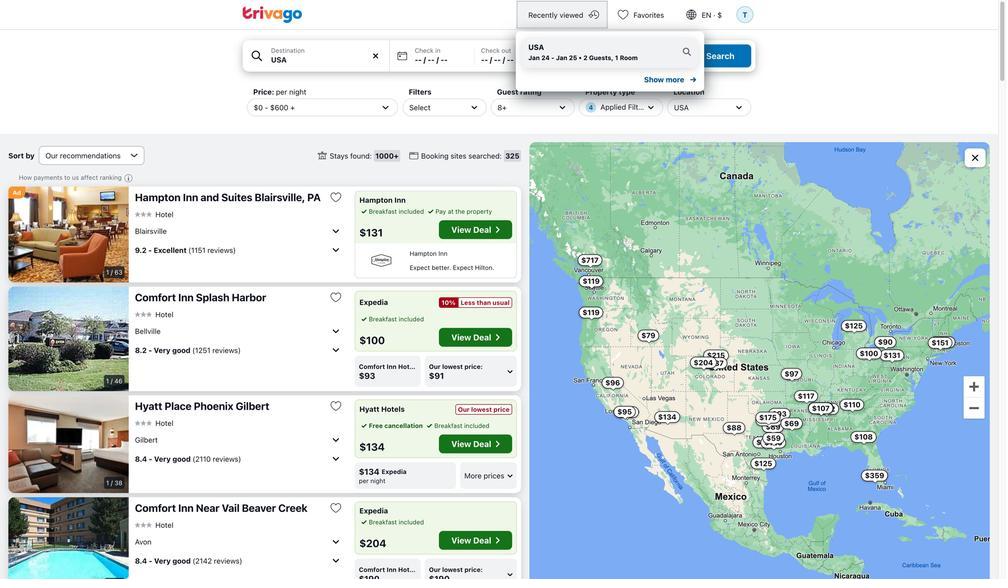 Task type: locate. For each thing, give the bounding box(es) containing it.
$93 inside 'comfort inn hotels $93'
[[359, 371, 375, 381]]

hotel down place
[[155, 419, 173, 428]]

0 horizontal spatial check
[[415, 47, 433, 54]]

$268
[[759, 416, 779, 425]]

price: per night
[[253, 88, 306, 96]]

$0 - $600 +
[[254, 103, 295, 112]]

1 horizontal spatial $125
[[845, 322, 863, 330]]

comfort inside 'comfort inn hotels $93'
[[359, 363, 385, 371]]

deal for $204
[[473, 536, 491, 546]]

$125 for the rightmost $125 "button"
[[845, 322, 863, 330]]

1 check from the left
[[415, 47, 433, 54]]

0 horizontal spatial hampton
[[135, 191, 181, 204]]

1 8.4 from the top
[[135, 455, 147, 464]]

0 vertical spatial filters
[[409, 88, 431, 96]]

guest
[[497, 88, 518, 96]]

expedia up per night
[[382, 468, 407, 476]]

expect
[[410, 264, 430, 272], [453, 264, 473, 272]]

0 horizontal spatial expect
[[410, 264, 430, 272]]

view deal up our lowest price: button
[[451, 536, 491, 546]]

$100 up 'comfort inn hotels $93'
[[359, 334, 385, 347]]

2 expect from the left
[[453, 264, 473, 272]]

0 horizontal spatial filters
[[409, 88, 431, 96]]

en · $ button
[[677, 0, 734, 29]]

Destination search field
[[271, 54, 383, 65]]

region
[[516, 29, 704, 92]]

more prices button
[[460, 463, 517, 489]]

1 vertical spatial price:
[[464, 567, 483, 574]]

very right 8.2
[[154, 346, 170, 355]]

1 vertical spatial $134
[[359, 441, 385, 453]]

property
[[467, 208, 492, 215]]

$187 button
[[702, 358, 727, 369]]

2 vertical spatial $134
[[359, 467, 379, 477]]

3 hotel from the top
[[155, 419, 173, 428]]

good left (2110 on the bottom left
[[172, 455, 191, 464]]

0 horizontal spatial $126
[[764, 439, 782, 447]]

expect left hilton.
[[453, 264, 473, 272]]

$59 button
[[763, 433, 784, 444]]

very
[[154, 346, 170, 355], [154, 455, 171, 464], [154, 557, 171, 566]]

view up the our lowest price:
[[451, 536, 471, 546]]

hyatt for hyatt hotels
[[359, 405, 379, 414]]

2 deal from the top
[[473, 333, 491, 343]]

deal down the "property"
[[473, 225, 491, 235]]

8.4 for comfort inn near vail beaver creek
[[135, 557, 147, 566]]

4 view deal button from the top
[[439, 532, 512, 550]]

3 view from the top
[[451, 439, 471, 449]]

view deal button down the "property"
[[439, 221, 512, 239]]

good for phoenix
[[172, 455, 191, 464]]

0 horizontal spatial $125 button
[[751, 458, 776, 470]]

view deal down pay at the property
[[451, 225, 491, 235]]

1 vertical spatial very
[[154, 455, 171, 464]]

comfort inside button
[[359, 567, 385, 574]]

check inside check in -- / -- / --
[[415, 47, 433, 54]]

t
[[743, 10, 747, 19]]

hampton down '1000+'
[[359, 196, 393, 205]]

$134
[[658, 413, 676, 422], [359, 441, 385, 453], [359, 467, 379, 477]]

1 horizontal spatial $100
[[860, 349, 878, 358]]

0 horizontal spatial $126 button
[[761, 437, 786, 449]]

$107
[[812, 404, 830, 413]]

pay
[[435, 208, 446, 215]]

hotel button up bellville
[[135, 310, 173, 319]]

3 very from the top
[[154, 557, 171, 566]]

comfort inn splash harbor
[[135, 291, 266, 304]]

view deal for $100
[[451, 333, 491, 343]]

view deal button up our lowest price: button
[[439, 532, 512, 550]]

$119
[[583, 277, 600, 286], [582, 308, 600, 317]]

view deal button up more
[[439, 435, 512, 454]]

price:
[[253, 88, 274, 96]]

our inside our lowest price: button
[[429, 567, 441, 574]]

view deal for $134
[[451, 439, 491, 449]]

$100
[[359, 334, 385, 347], [860, 349, 878, 358]]

good left (2142
[[172, 557, 191, 566]]

comfort for comfort inn splash harbor
[[135, 291, 176, 304]]

hampton inn and suites blairsville, pa, (blairsville, usa) image
[[8, 187, 129, 283]]

4 hotel from the top
[[155, 521, 173, 530]]

0 horizontal spatial usa
[[528, 43, 544, 52]]

2 check from the left
[[481, 47, 500, 54]]

0 vertical spatial $119
[[583, 277, 600, 286]]

out
[[502, 47, 511, 54]]

blairsville,
[[255, 191, 305, 204]]

$134 up per night
[[359, 467, 379, 477]]

comfort inn hotels $93
[[359, 363, 419, 381]]

0 vertical spatial $125 button
[[841, 320, 866, 332]]

view up more
[[451, 439, 471, 449]]

3 hotel button from the top
[[135, 419, 173, 428]]

0 vertical spatial $93
[[359, 371, 375, 381]]

beaver
[[242, 502, 276, 515]]

favorites
[[634, 11, 664, 19]]

1 vertical spatial $126 button
[[761, 437, 786, 449]]

0 vertical spatial $131
[[359, 227, 383, 239]]

38
[[114, 480, 122, 487]]

hampton inn
[[359, 196, 406, 205], [410, 250, 447, 257]]

$131 up hampton inn image
[[359, 227, 383, 239]]

hyatt place phoenix gilbert, (gilbert, usa) image
[[8, 396, 129, 494]]

0 vertical spatial per
[[276, 88, 287, 96]]

$126 down $117 button
[[812, 404, 830, 413]]

1 view from the top
[[451, 225, 471, 235]]

$125 for the left $125 "button"
[[754, 459, 772, 468]]

0 vertical spatial hampton inn
[[359, 196, 406, 205]]

usa inside region
[[528, 43, 544, 52]]

1 horizontal spatial $131
[[883, 351, 900, 360]]

hampton up blairsville
[[135, 191, 181, 204]]

usa
[[528, 43, 544, 52], [674, 103, 689, 112]]

1 horizontal spatial filters
[[628, 103, 649, 111]]

·
[[713, 11, 715, 19]]

2 vertical spatial our
[[429, 567, 441, 574]]

our left price
[[458, 406, 470, 414]]

gilbert up gilbert button
[[236, 400, 269, 413]]

2 vertical spatial lowest
[[442, 567, 463, 574]]

4 view from the top
[[451, 536, 471, 546]]

1 horizontal spatial $204
[[694, 359, 713, 367]]

4 view deal from the top
[[451, 536, 491, 546]]

1 price: from the top
[[464, 363, 483, 371]]

0 horizontal spatial $131
[[359, 227, 383, 239]]

0 horizontal spatial and
[[201, 191, 219, 204]]

property
[[585, 88, 617, 96]]

$119 button
[[579, 276, 603, 287], [579, 307, 603, 319]]

1 vertical spatial $125
[[754, 459, 772, 468]]

1 vertical spatial good
[[172, 455, 191, 464]]

1 vertical spatial $119
[[582, 308, 600, 317]]

hyatt left place
[[135, 400, 162, 413]]

applied filters
[[600, 103, 649, 111]]

3 view deal from the top
[[451, 439, 491, 449]]

1 vertical spatial our
[[458, 406, 470, 414]]

usa down location
[[674, 103, 689, 112]]

1 vertical spatial night
[[370, 478, 385, 485]]

hotel button down place
[[135, 419, 173, 428]]

$717 button
[[578, 255, 602, 266]]

gilbert up 8.4 - very good (2110 reviews)
[[135, 436, 158, 445]]

$126 button down $89 button
[[761, 437, 786, 449]]

1 vertical spatial $126
[[764, 439, 782, 447]]

$125 up "$100" button
[[845, 322, 863, 330]]

price:
[[464, 363, 483, 371], [464, 567, 483, 574]]

$134 inside $134 button
[[658, 413, 676, 422]]

usa up the 24
[[528, 43, 544, 52]]

lowest for our lowest price: $91
[[442, 363, 463, 371]]

0 vertical spatial price:
[[464, 363, 483, 371]]

$131 $204
[[694, 351, 900, 367]]

inn inside 'comfort inn hotels $93'
[[387, 363, 397, 371]]

1 horizontal spatial hyatt
[[359, 405, 379, 414]]

price: for our lowest price: $91
[[464, 363, 483, 371]]

hotel button for comfort inn near vail beaver creek
[[135, 521, 173, 530]]

very left (2110 on the bottom left
[[154, 455, 171, 464]]

0 vertical spatial $126
[[812, 404, 830, 413]]

en · $
[[702, 11, 722, 19]]

hotels inside button
[[398, 567, 419, 574]]

per night
[[359, 478, 385, 485]]

1 left 38
[[106, 480, 109, 487]]

reviews) down gilbert button
[[213, 455, 241, 464]]

check inside check out -- / -- / --
[[481, 47, 500, 54]]

0 vertical spatial usa
[[528, 43, 544, 52]]

comfort inn near vail beaver creek, (avon, usa) image
[[8, 498, 129, 580]]

2 $119 button from the top
[[579, 307, 603, 319]]

1 horizontal spatial and
[[608, 47, 619, 54]]

hotels inside 'comfort inn hotels $93'
[[398, 363, 419, 371]]

reviews) for near
[[214, 557, 242, 566]]

trivago logo image
[[243, 6, 302, 23]]

room down rooms
[[627, 55, 647, 64]]

1 vertical spatial 8.4
[[135, 557, 147, 566]]

view for $131
[[451, 225, 471, 235]]

2 view deal button from the top
[[439, 328, 512, 347]]

2 view deal from the top
[[451, 333, 491, 343]]

show more
[[644, 75, 684, 84]]

check left "in" on the top left
[[415, 47, 433, 54]]

0 horizontal spatial $100
[[359, 334, 385, 347]]

$91
[[429, 371, 444, 381]]

8.4 for hyatt place phoenix gilbert
[[135, 455, 147, 464]]

1 horizontal spatial jan
[[556, 54, 567, 61]]

1 view deal from the top
[[451, 225, 491, 235]]

2 good from the top
[[172, 455, 191, 464]]

10% less than usual
[[441, 299, 510, 307]]

lowest inside our lowest price: $91
[[442, 363, 463, 371]]

0 horizontal spatial $204
[[359, 538, 386, 550]]

0 vertical spatial lowest
[[442, 363, 463, 371]]

guests, down 'guests'
[[592, 55, 620, 64]]

0 vertical spatial $134
[[658, 413, 676, 422]]

hotels up free cancellation button
[[381, 405, 405, 414]]

good left (1251
[[172, 346, 190, 355]]

0 horizontal spatial $93
[[359, 371, 375, 381]]

1 vertical spatial $119 button
[[579, 307, 603, 319]]

comfort for comfort inn near vail beaver creek
[[135, 502, 176, 515]]

0 vertical spatial 8.4
[[135, 455, 147, 464]]

0 vertical spatial $100
[[359, 334, 385, 347]]

good
[[172, 346, 190, 355], [172, 455, 191, 464], [172, 557, 191, 566]]

room inside region
[[620, 54, 638, 61]]

how payments to us affect ranking
[[19, 174, 122, 181]]

0 vertical spatial $125
[[845, 322, 863, 330]]

1 vertical spatial $204
[[359, 538, 386, 550]]

2 8.4 from the top
[[135, 557, 147, 566]]

view up our lowest price: $91
[[451, 333, 471, 343]]

price: inside button
[[464, 567, 483, 574]]

view deal button for $100
[[439, 328, 512, 347]]

hotel up the 8.4 - very good (2142 reviews)
[[155, 521, 173, 530]]

price: inside our lowest price: $91
[[464, 363, 483, 371]]

2 vertical spatial hotels
[[398, 567, 419, 574]]

3 deal from the top
[[473, 439, 491, 449]]

view deal button
[[439, 221, 512, 239], [439, 328, 512, 347], [439, 435, 512, 454], [439, 532, 512, 550]]

hotels for comfort inn hotels $93
[[398, 363, 419, 371]]

our up $91
[[429, 363, 441, 371]]

0 horizontal spatial hyatt
[[135, 400, 162, 413]]

$134 button
[[654, 412, 680, 423]]

0 vertical spatial gilbert
[[236, 400, 269, 413]]

hotels left our lowest price: $91
[[398, 363, 419, 371]]

free cancellation
[[369, 422, 423, 430]]

$112
[[618, 408, 635, 417]]

lowest inside button
[[442, 567, 463, 574]]

reviews) down 'bellville' button
[[212, 346, 241, 355]]

1 deal from the top
[[473, 225, 491, 235]]

0 horizontal spatial night
[[289, 88, 306, 96]]

2 price: from the top
[[464, 567, 483, 574]]

0 horizontal spatial jan
[[528, 54, 540, 61]]

(1251
[[192, 346, 210, 355]]

2 view from the top
[[451, 333, 471, 343]]

hampton
[[135, 191, 181, 204], [359, 196, 393, 205], [410, 250, 437, 257]]

0 vertical spatial very
[[154, 346, 170, 355]]

1 good from the top
[[172, 346, 190, 355]]

4 deal from the top
[[473, 536, 491, 546]]

1 horizontal spatial hampton
[[359, 196, 393, 205]]

check out -- / -- / --
[[481, 47, 514, 64]]

0 vertical spatial $204
[[694, 359, 713, 367]]

$126 down $89 button
[[764, 439, 782, 447]]

and left suites
[[201, 191, 219, 204]]

1 vertical spatial $100
[[860, 349, 878, 358]]

clear image
[[371, 51, 380, 61]]

$89
[[766, 423, 780, 431]]

$88
[[727, 424, 741, 433]]

jan left 25 on the right top of page
[[556, 54, 567, 61]]

our right 'comfort inn hotels'
[[429, 567, 441, 574]]

1 horizontal spatial usa
[[674, 103, 689, 112]]

3 view deal button from the top
[[439, 435, 512, 454]]

0 vertical spatial $126 button
[[808, 403, 833, 414]]

hampton up better.
[[410, 250, 437, 257]]

$134 right the $112 "button" in the bottom right of the page
[[658, 413, 676, 422]]

2 hotel from the top
[[155, 310, 173, 319]]

1 horizontal spatial check
[[481, 47, 500, 54]]

our for our lowest price: $91
[[429, 363, 441, 371]]

reviews) down avon button
[[214, 557, 242, 566]]

our inside our lowest price: $91
[[429, 363, 441, 371]]

filters
[[409, 88, 431, 96], [628, 103, 649, 111]]

$126 button down $117 button
[[808, 403, 833, 414]]

hyatt inside button
[[135, 400, 162, 413]]

very for comfort inn splash harbor
[[154, 346, 170, 355]]

$125 button down $493 button
[[751, 458, 776, 470]]

2 right 25 on the right top of page
[[583, 54, 587, 61]]

0 vertical spatial hotels
[[398, 363, 419, 371]]

applied
[[600, 103, 626, 111]]

0 vertical spatial and
[[608, 47, 619, 54]]

deal up our lowest price: button
[[473, 536, 491, 546]]

stays found: 1000+
[[330, 152, 399, 160]]

1 horizontal spatial expect
[[453, 264, 473, 272]]

1 vertical spatial $93
[[772, 410, 787, 419]]

expedia down per night
[[359, 507, 388, 516]]

1 horizontal spatial hampton inn
[[410, 250, 447, 257]]

view deal button for $204
[[439, 532, 512, 550]]

sort
[[8, 151, 24, 160]]

1 vertical spatial $131
[[883, 351, 900, 360]]

1 down rooms
[[621, 55, 625, 64]]

2 hotel button from the top
[[135, 310, 173, 319]]

1 horizontal spatial $93
[[772, 410, 787, 419]]

suites
[[221, 191, 252, 204]]

our for our lowest price:
[[429, 567, 441, 574]]

0 vertical spatial our
[[429, 363, 441, 371]]

breakfast included
[[369, 208, 424, 215], [369, 316, 424, 323], [434, 422, 489, 430], [369, 519, 424, 526]]

2 down 'guests'
[[585, 55, 590, 64]]

$134 down free
[[359, 441, 385, 453]]

0 vertical spatial good
[[172, 346, 190, 355]]

and left rooms
[[608, 47, 619, 54]]

hampton inn down '1000+'
[[359, 196, 406, 205]]

blairsville button
[[135, 223, 342, 240]]

0 horizontal spatial $125
[[754, 459, 772, 468]]

blairsville
[[135, 227, 167, 236]]

comfort inn hotels
[[359, 567, 419, 574]]

destination
[[271, 47, 305, 54]]

deal up more prices
[[473, 439, 491, 449]]

1 vertical spatial per
[[359, 478, 369, 485]]

$107 button
[[808, 403, 833, 414]]

breakfast included button
[[359, 207, 424, 216], [359, 315, 424, 324], [425, 421, 489, 431], [359, 518, 424, 527]]

2 horizontal spatial hampton
[[410, 250, 437, 257]]

1 very from the top
[[154, 346, 170, 355]]

4 hotel button from the top
[[135, 521, 173, 530]]

3 good from the top
[[172, 557, 191, 566]]

comfort inn splash harbor button
[[135, 291, 321, 304]]

$100 down $90 button
[[860, 349, 878, 358]]

0 horizontal spatial gilbert
[[135, 436, 158, 445]]

hotel button up blairsville
[[135, 210, 173, 219]]

check for check out -- / -- / --
[[481, 47, 500, 54]]

1 left 63
[[106, 269, 109, 276]]

view deal down less
[[451, 333, 491, 343]]

$131 inside $131 $204
[[883, 351, 900, 360]]

1 vertical spatial $125 button
[[751, 458, 776, 470]]

deal down than
[[473, 333, 491, 343]]

hyatt hotels
[[359, 405, 405, 414]]

check left out in the top of the page
[[481, 47, 500, 54]]

hotel for hyatt place phoenix gilbert
[[155, 419, 173, 428]]

hotel up blairsville
[[155, 210, 173, 219]]

vail
[[222, 502, 240, 515]]

view down 'the'
[[451, 225, 471, 235]]

1 horizontal spatial $126
[[812, 404, 830, 413]]

check
[[415, 47, 433, 54], [481, 47, 500, 54]]

rooms
[[620, 47, 639, 54]]

$125 down $493 button
[[754, 459, 772, 468]]

2 vertical spatial good
[[172, 557, 191, 566]]

hampton inn up better.
[[410, 250, 447, 257]]

$125 button up "$100" button
[[841, 320, 866, 332]]

2 vertical spatial expedia
[[359, 507, 388, 516]]

hotel button up avon
[[135, 521, 173, 530]]

filters down type
[[628, 103, 649, 111]]

1 vertical spatial lowest
[[471, 406, 492, 414]]

1 jan from the left
[[528, 54, 540, 61]]

2 vertical spatial very
[[154, 557, 171, 566]]

room right 'guests'
[[620, 54, 638, 61]]

hotel up bellville
[[155, 310, 173, 319]]

jan left the 24
[[528, 54, 540, 61]]

hotels left the our lowest price:
[[398, 567, 419, 574]]

2 very from the top
[[154, 455, 171, 464]]

hotel button for comfort inn splash harbor
[[135, 310, 173, 319]]

$204 inside $131 $204
[[694, 359, 713, 367]]

$110 button
[[840, 399, 864, 411]]

our lowest price
[[458, 406, 510, 414]]

0 vertical spatial $119 button
[[579, 276, 603, 287]]

view deal for $204
[[451, 536, 491, 546]]

searched:
[[468, 152, 502, 160]]

expect left better.
[[410, 264, 430, 272]]

1 left rooms
[[615, 54, 618, 61]]

8.2
[[135, 346, 147, 355]]

filters up select
[[409, 88, 431, 96]]

deal
[[473, 225, 491, 235], [473, 333, 491, 343], [473, 439, 491, 449], [473, 536, 491, 546]]

view deal button down 10% less than usual
[[439, 328, 512, 347]]

$
[[717, 11, 722, 19]]

view deal up more
[[451, 439, 491, 449]]

hyatt up free
[[359, 405, 379, 414]]

1 horizontal spatial $126 button
[[808, 403, 833, 414]]

cancellation
[[384, 422, 423, 430]]

1 view deal button from the top
[[439, 221, 512, 239]]

$187
[[706, 359, 724, 368]]

$131 down $90 button
[[883, 351, 900, 360]]

1 left '46'
[[106, 378, 109, 385]]

hampton inside button
[[135, 191, 181, 204]]

expedia down hampton inn image
[[359, 298, 388, 307]]

1 vertical spatial and
[[201, 191, 219, 204]]

very left (2142
[[154, 557, 171, 566]]



Task type: describe. For each thing, give the bounding box(es) containing it.
9.2 - excellent (1151 reviews)
[[135, 246, 236, 255]]

$717
[[581, 256, 599, 265]]

Destination field
[[243, 40, 389, 72]]

more
[[464, 472, 482, 480]]

lowest for our lowest price
[[471, 406, 492, 414]]

hotels for comfort inn hotels
[[398, 567, 419, 574]]

$175 button
[[756, 412, 780, 424]]

1 horizontal spatial gilbert
[[236, 400, 269, 413]]

good for near
[[172, 557, 191, 566]]

1 for hyatt place phoenix gilbert
[[106, 480, 109, 487]]

pay at the property
[[435, 208, 492, 215]]

$110
[[843, 401, 861, 409]]

guest rating
[[497, 88, 542, 96]]

$88 button
[[723, 423, 745, 434]]

1 $119 button from the top
[[579, 276, 603, 287]]

type
[[619, 88, 635, 96]]

0 horizontal spatial per
[[276, 88, 287, 96]]

room inside guests and rooms 2 guests, 1 room
[[627, 55, 647, 64]]

lowest for our lowest price:
[[442, 567, 463, 574]]

$89 button
[[762, 422, 784, 433]]

booking sites searched: 325
[[421, 152, 519, 160]]

expect better. expect hilton.
[[410, 264, 494, 272]]

reviews) for splash
[[212, 346, 241, 355]]

$149
[[933, 338, 952, 347]]

2 $119 from the top
[[582, 308, 600, 317]]

$204 button
[[690, 357, 717, 369]]

place
[[165, 400, 192, 413]]

hyatt place phoenix gilbert button
[[135, 400, 321, 413]]

location
[[673, 88, 704, 96]]

comfort inn hotels button
[[355, 559, 421, 580]]

pa
[[307, 191, 321, 204]]

stays
[[330, 152, 348, 160]]

$131 for $131
[[359, 227, 383, 239]]

hotel button for hyatt place phoenix gilbert
[[135, 419, 173, 428]]

comfort for comfort inn hotels
[[359, 567, 385, 574]]

phoenix
[[194, 400, 233, 413]]

usual
[[493, 299, 510, 307]]

ad button
[[8, 187, 25, 199]]

$90
[[878, 338, 893, 347]]

$97 button
[[781, 369, 802, 380]]

1 vertical spatial expedia
[[382, 468, 407, 476]]

hotel for comfort inn splash harbor
[[155, 310, 173, 319]]

1 horizontal spatial night
[[370, 478, 385, 485]]

24
[[541, 54, 550, 61]]

and inside hampton inn and suites blairsville, pa button
[[201, 191, 219, 204]]

pay at the property button
[[426, 207, 492, 216]]

$96
[[605, 379, 620, 387]]

view deal for $131
[[451, 225, 491, 235]]

deal for $100
[[473, 333, 491, 343]]

2 guests, 1 room
[[583, 54, 638, 61]]

hotel for comfort inn near vail beaver creek
[[155, 521, 173, 530]]

view deal button for $134
[[439, 435, 512, 454]]

how payments to us affect ranking button
[[19, 174, 135, 185]]

region containing usa
[[516, 29, 704, 92]]

ad
[[13, 189, 21, 196]]

deal for $131
[[473, 225, 491, 235]]

8.2 - very good (1251 reviews)
[[135, 346, 241, 355]]

(2142
[[193, 557, 212, 566]]

$131 for $131 $204
[[883, 351, 900, 360]]

comfort for comfort inn hotels $93
[[359, 363, 385, 371]]

4
[[589, 104, 593, 111]]

reviews) for phoenix
[[213, 455, 241, 464]]

guests, inside guests and rooms 2 guests, 1 room
[[592, 55, 620, 64]]

ranking
[[100, 174, 122, 181]]

$93 button
[[768, 409, 790, 420]]

good for splash
[[172, 346, 190, 355]]

1 inside region
[[615, 54, 618, 61]]

$151
[[932, 339, 948, 347]]

$268 button
[[755, 415, 782, 427]]

guests, right 25 on the right top of page
[[589, 54, 613, 61]]

map region
[[529, 142, 990, 580]]

$112 button
[[615, 407, 639, 418]]

$151 button
[[928, 337, 952, 349]]

t button
[[734, 0, 755, 29]]

$108
[[854, 433, 873, 442]]

excellent
[[154, 246, 187, 255]]

1 vertical spatial usa
[[674, 103, 689, 112]]

$90 button
[[874, 337, 896, 348]]

1 horizontal spatial $125 button
[[841, 320, 866, 332]]

0 vertical spatial night
[[289, 88, 306, 96]]

$117
[[798, 392, 814, 401]]

1 for hampton inn and suites blairsville, pa
[[106, 269, 109, 276]]

$59
[[766, 434, 781, 443]]

1 $119 from the top
[[583, 277, 600, 286]]

2 jan from the left
[[556, 54, 567, 61]]

$122 button
[[814, 404, 839, 415]]

1 inside guests and rooms 2 guests, 1 room
[[621, 55, 625, 64]]

check for check in -- / -- / --
[[415, 47, 433, 54]]

view deal button for $131
[[439, 221, 512, 239]]

$175
[[759, 414, 777, 422]]

1 expect from the left
[[410, 264, 430, 272]]

view for $134
[[451, 439, 471, 449]]

free
[[369, 422, 383, 430]]

harbor
[[232, 291, 266, 304]]

$79 button
[[638, 330, 659, 342]]

show more button
[[644, 74, 698, 85]]

$95
[[617, 408, 632, 416]]

gilbert button
[[135, 432, 342, 449]]

bellville
[[135, 327, 161, 336]]

46
[[114, 378, 122, 385]]

$100 inside button
[[860, 349, 878, 358]]

hampton inn and suites blairsville, pa
[[135, 191, 321, 204]]

the
[[455, 208, 465, 215]]

$93 inside button
[[772, 410, 787, 419]]

$69
[[784, 419, 799, 428]]

avon button
[[135, 534, 342, 551]]

2 inside guests and rooms 2 guests, 1 room
[[585, 55, 590, 64]]

$89 $108
[[766, 423, 873, 442]]

inn inside button
[[387, 567, 397, 574]]

comfort inn splash harbor, (bellville, usa) image
[[8, 287, 129, 392]]

property type
[[585, 88, 635, 96]]

$0
[[254, 103, 263, 112]]

splash
[[196, 291, 229, 304]]

- inside region
[[551, 54, 554, 61]]

less
[[461, 299, 475, 307]]

reviews) right the (1151
[[207, 246, 236, 255]]

1 vertical spatial gilbert
[[135, 436, 158, 445]]

at
[[448, 208, 454, 215]]

$493 button
[[753, 437, 779, 449]]

1 hotel button from the top
[[135, 210, 173, 219]]

very for comfort inn near vail beaver creek
[[154, 557, 171, 566]]

$493
[[756, 438, 776, 447]]

more prices
[[464, 472, 504, 480]]

by
[[26, 151, 34, 160]]

favorites link
[[608, 0, 677, 29]]

hyatt for hyatt place phoenix gilbert
[[135, 400, 162, 413]]

our for our lowest price
[[458, 406, 470, 414]]

1 vertical spatial hampton inn
[[410, 250, 447, 257]]

2 inside region
[[583, 54, 587, 61]]

prices
[[484, 472, 504, 480]]

view for $100
[[451, 333, 471, 343]]

1 vertical spatial hotels
[[381, 405, 405, 414]]

0 vertical spatial expedia
[[359, 298, 388, 307]]

search button
[[689, 44, 751, 67]]

1 vertical spatial filters
[[628, 103, 649, 111]]

+
[[290, 103, 295, 112]]

(1151
[[188, 246, 206, 255]]

recently viewed button
[[516, 0, 608, 29]]

1 hotel from the top
[[155, 210, 173, 219]]

show
[[644, 75, 664, 84]]

1 for comfort inn splash harbor
[[106, 378, 109, 385]]

select
[[409, 103, 431, 112]]

1 horizontal spatial per
[[359, 478, 369, 485]]

$117 button
[[794, 391, 818, 402]]

and inside guests and rooms 2 guests, 1 room
[[608, 47, 619, 54]]

hampton inn image
[[359, 253, 403, 268]]

$131 button
[[880, 350, 904, 361]]

booking
[[421, 152, 449, 160]]

$95 button
[[614, 407, 636, 418]]

view for $204
[[451, 536, 471, 546]]

0 horizontal spatial hampton inn
[[359, 196, 406, 205]]

payments
[[34, 174, 63, 181]]

deal for $134
[[473, 439, 491, 449]]

hyatt place phoenix gilbert
[[135, 400, 269, 413]]

price: for our lowest price:
[[464, 567, 483, 574]]

very for hyatt place phoenix gilbert
[[154, 455, 171, 464]]

avon
[[135, 538, 152, 547]]



Task type: vqa. For each thing, say whether or not it's contained in the screenshot.
'Hotel' button for Comfort Inn Splash Harbor
yes



